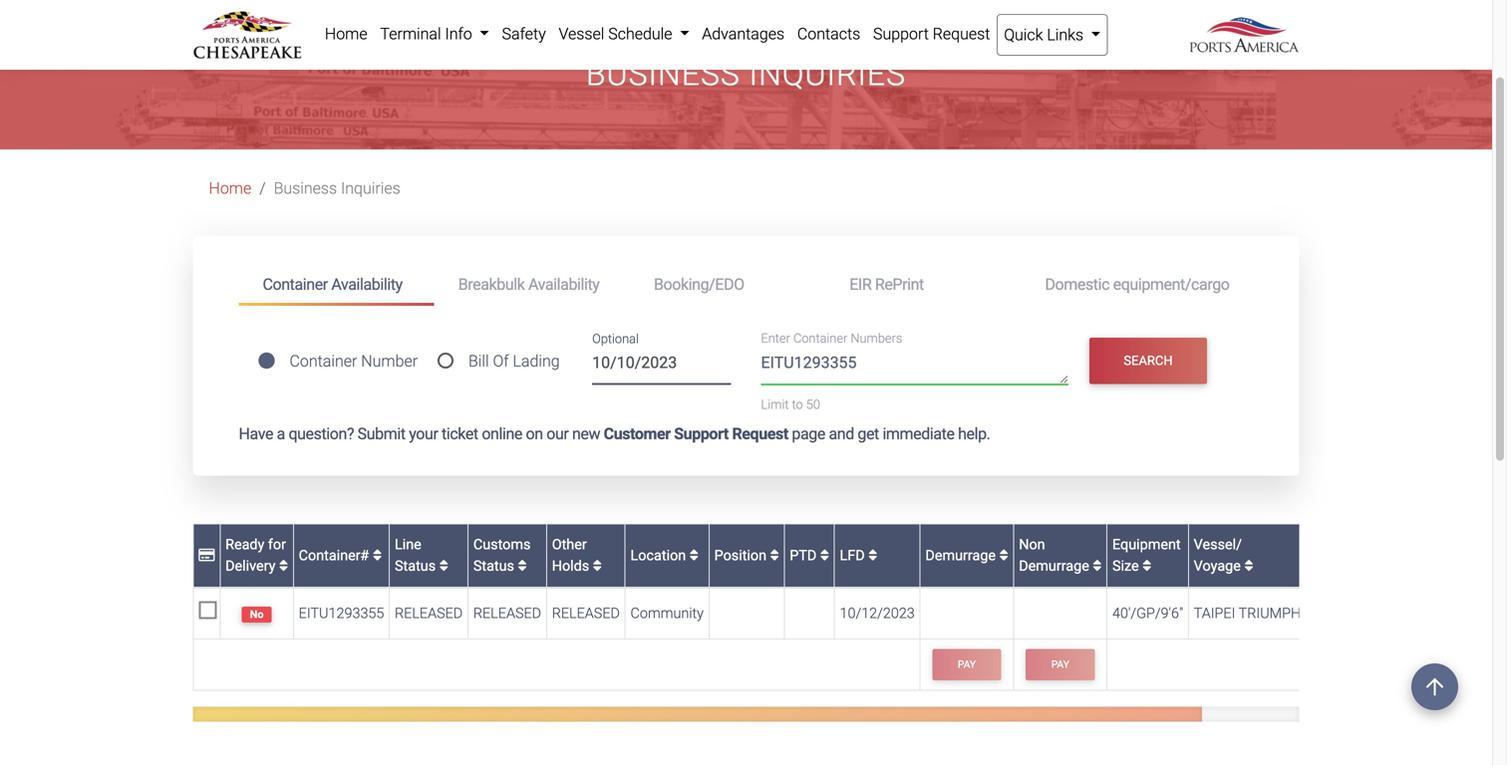 Task type: vqa. For each thing, say whether or not it's contained in the screenshot.


Task type: describe. For each thing, give the bounding box(es) containing it.
breakbulk
[[458, 275, 525, 294]]

ptd
[[790, 547, 820, 564]]

voyage
[[1194, 558, 1241, 575]]

taipei triumph/1214
[[1194, 605, 1339, 622]]

sort image for container#
[[373, 549, 382, 563]]

0 horizontal spatial business
[[274, 179, 337, 198]]

quick links
[[1004, 25, 1088, 44]]

safety
[[502, 24, 546, 43]]

vessel schedule link
[[552, 14, 696, 54]]

optional
[[592, 331, 639, 346]]

sort image for ptd
[[820, 549, 829, 563]]

booking/edo link
[[630, 266, 826, 303]]

schedule
[[608, 24, 672, 43]]

bill of lading
[[469, 352, 560, 371]]

container for container availability
[[263, 275, 328, 294]]

our
[[547, 425, 569, 444]]

vessel/
[[1194, 536, 1242, 553]]

status for customs
[[473, 558, 514, 575]]

non
[[1019, 536, 1045, 553]]

lfd link
[[840, 547, 878, 564]]

other holds
[[552, 536, 593, 575]]

container availability link
[[239, 266, 434, 306]]

contacts
[[797, 24, 861, 43]]

number
[[361, 352, 418, 371]]

0 vertical spatial inquiries
[[749, 56, 906, 93]]

enter
[[761, 331, 790, 346]]

no
[[250, 609, 264, 621]]

new
[[572, 425, 600, 444]]

sort image inside position link
[[770, 549, 779, 563]]

eir reprint link
[[826, 266, 1021, 303]]

demurrage link
[[926, 547, 1008, 564]]

holds
[[552, 558, 589, 575]]

availability for breakbulk availability
[[528, 275, 600, 294]]

links
[[1047, 25, 1084, 44]]

ready for delivery
[[225, 536, 286, 575]]

domestic equipment/cargo
[[1045, 275, 1230, 294]]

location
[[631, 547, 690, 564]]

credit card image
[[199, 549, 215, 563]]

customs
[[473, 536, 531, 553]]

position
[[714, 547, 770, 564]]

your
[[409, 425, 438, 444]]

sort image right holds
[[593, 559, 602, 574]]

reprint
[[875, 275, 924, 294]]

immediate
[[883, 425, 955, 444]]

non demurrage
[[1019, 536, 1093, 575]]

container#
[[299, 547, 373, 564]]

1 horizontal spatial home
[[325, 24, 367, 43]]

0 horizontal spatial home link
[[209, 179, 251, 198]]

go to top image
[[1412, 664, 1458, 711]]

on
[[526, 425, 543, 444]]

40'/gp/9'6"
[[1113, 605, 1183, 622]]

quick
[[1004, 25, 1043, 44]]

Enter Container Numbers text field
[[761, 351, 1069, 385]]

sort image right the size
[[1143, 559, 1152, 574]]

terminal info link
[[374, 14, 496, 54]]

booking/edo
[[654, 275, 744, 294]]

vessel/ voyage
[[1194, 536, 1245, 575]]

support request link
[[867, 14, 997, 54]]

status for line
[[395, 558, 436, 575]]

delivery
[[225, 558, 276, 575]]

community
[[631, 605, 704, 622]]

page
[[792, 425, 825, 444]]

sort image inside lfd link
[[869, 549, 878, 563]]

line status
[[395, 536, 439, 575]]

container# link
[[299, 547, 382, 564]]

limit to 50
[[761, 397, 820, 412]]

0 vertical spatial request
[[933, 24, 990, 43]]

50
[[806, 397, 820, 412]]

lfd
[[840, 547, 869, 564]]

question?
[[289, 425, 354, 444]]

to
[[792, 397, 803, 412]]

advantages link
[[696, 14, 791, 54]]

info
[[445, 24, 472, 43]]

numbers
[[851, 331, 903, 346]]

search
[[1124, 353, 1173, 368]]

3 released from the left
[[552, 605, 620, 622]]

0 horizontal spatial demurrage
[[926, 547, 999, 564]]

breakbulk availability
[[458, 275, 600, 294]]

sort image inside demurrage link
[[999, 549, 1008, 563]]

taipei
[[1194, 605, 1236, 622]]

0 horizontal spatial request
[[732, 425, 788, 444]]

0 vertical spatial business
[[586, 56, 741, 93]]

submit
[[358, 425, 405, 444]]

enter container numbers
[[761, 331, 903, 346]]

support inside 'support request' link
[[873, 24, 929, 43]]

for
[[268, 536, 286, 553]]

lading
[[513, 352, 560, 371]]

triumph/1214
[[1239, 605, 1339, 622]]

and
[[829, 425, 854, 444]]



Task type: locate. For each thing, give the bounding box(es) containing it.
demurrage left non
[[926, 547, 999, 564]]

released down holds
[[552, 605, 620, 622]]

1 horizontal spatial business
[[586, 56, 741, 93]]

container right the "enter"
[[793, 331, 848, 346]]

sort image down for
[[279, 559, 288, 574]]

bill
[[469, 352, 489, 371]]

1 vertical spatial business
[[274, 179, 337, 198]]

business
[[586, 56, 741, 93], [274, 179, 337, 198]]

quick links link
[[997, 14, 1108, 56]]

sort image up 10/12/2023
[[869, 549, 878, 563]]

domestic
[[1045, 275, 1110, 294]]

eir reprint
[[850, 275, 924, 294]]

0 horizontal spatial business inquiries
[[274, 179, 400, 198]]

1 horizontal spatial availability
[[528, 275, 600, 294]]

released down the customs status
[[473, 605, 541, 622]]

equipment
[[1113, 536, 1181, 553]]

help.
[[958, 425, 990, 444]]

0 vertical spatial home
[[325, 24, 367, 43]]

get
[[858, 425, 879, 444]]

terminal
[[380, 24, 441, 43]]

status inside line status
[[395, 558, 436, 575]]

ticket
[[442, 425, 478, 444]]

0 vertical spatial home link
[[319, 14, 374, 54]]

support request
[[873, 24, 990, 43]]

sort image left non
[[999, 549, 1008, 563]]

sort image left 'lfd'
[[820, 549, 829, 563]]

demurrage inside non demurrage
[[1019, 558, 1089, 575]]

line
[[395, 536, 421, 553]]

eir
[[850, 275, 872, 294]]

container up container number
[[263, 275, 328, 294]]

10/12/2023
[[840, 605, 915, 622]]

sort image left "ptd"
[[770, 549, 779, 563]]

status down line
[[395, 558, 436, 575]]

1 vertical spatial home link
[[209, 179, 251, 198]]

Optional text field
[[592, 346, 731, 385]]

sort image left the size
[[1093, 559, 1102, 574]]

terminal info
[[380, 24, 476, 43]]

have
[[239, 425, 273, 444]]

1 vertical spatial business inquiries
[[274, 179, 400, 198]]

equipment/cargo
[[1113, 275, 1230, 294]]

home link
[[319, 14, 374, 54], [209, 179, 251, 198]]

business inquiries up 'container availability'
[[274, 179, 400, 198]]

container number
[[290, 352, 418, 371]]

1 status from the left
[[395, 558, 436, 575]]

1 vertical spatial home
[[209, 179, 251, 198]]

inquiries
[[749, 56, 906, 93], [341, 179, 400, 198]]

demurrage down non
[[1019, 558, 1089, 575]]

2 horizontal spatial released
[[552, 605, 620, 622]]

ready
[[225, 536, 265, 553]]

1 vertical spatial inquiries
[[341, 179, 400, 198]]

1 horizontal spatial demurrage
[[1019, 558, 1089, 575]]

customer support request link
[[604, 425, 788, 444]]

sort image left position
[[690, 549, 699, 563]]

demurrage
[[926, 547, 999, 564], [1019, 558, 1089, 575]]

sort image left the customs status
[[439, 559, 448, 574]]

0 vertical spatial container
[[263, 275, 328, 294]]

1 vertical spatial container
[[793, 331, 848, 346]]

1 vertical spatial request
[[732, 425, 788, 444]]

container for container number
[[290, 352, 357, 371]]

sort image left line
[[373, 549, 382, 563]]

business inquiries
[[586, 56, 906, 93], [274, 179, 400, 198]]

of
[[493, 352, 509, 371]]

1 horizontal spatial inquiries
[[749, 56, 906, 93]]

online
[[482, 425, 522, 444]]

1 horizontal spatial request
[[933, 24, 990, 43]]

1 availability from the left
[[331, 275, 403, 294]]

availability up container number
[[331, 275, 403, 294]]

0 horizontal spatial inquiries
[[341, 179, 400, 198]]

sort image right voyage
[[1245, 559, 1254, 574]]

0 horizontal spatial availability
[[331, 275, 403, 294]]

sort image inside ptd link
[[820, 549, 829, 563]]

sort image inside location 'link'
[[690, 549, 699, 563]]

sort image
[[373, 549, 382, 563], [690, 549, 699, 563], [820, 549, 829, 563], [518, 559, 527, 574], [593, 559, 602, 574]]

request
[[933, 24, 990, 43], [732, 425, 788, 444]]

released down line status
[[395, 605, 463, 622]]

domestic equipment/cargo link
[[1021, 266, 1254, 303]]

eitu1293355
[[299, 605, 384, 622]]

2 status from the left
[[473, 558, 514, 575]]

request down limit
[[732, 425, 788, 444]]

1 horizontal spatial home link
[[319, 14, 374, 54]]

0 horizontal spatial support
[[674, 425, 729, 444]]

1 vertical spatial support
[[674, 425, 729, 444]]

support right contacts
[[873, 24, 929, 43]]

sort image down customs in the bottom left of the page
[[518, 559, 527, 574]]

support right customer at the bottom left of the page
[[674, 425, 729, 444]]

availability for container availability
[[331, 275, 403, 294]]

status inside the customs status
[[473, 558, 514, 575]]

sort image for location
[[690, 549, 699, 563]]

have a question? submit your ticket online on our new customer support request page and get immediate help.
[[239, 425, 990, 444]]

0 vertical spatial business inquiries
[[586, 56, 906, 93]]

support
[[873, 24, 929, 43], [674, 425, 729, 444]]

availability
[[331, 275, 403, 294], [528, 275, 600, 294]]

other
[[552, 536, 587, 553]]

container left number
[[290, 352, 357, 371]]

1 released from the left
[[395, 605, 463, 622]]

contacts link
[[791, 14, 867, 54]]

sort image inside 'container#' link
[[373, 549, 382, 563]]

breakbulk availability link
[[434, 266, 630, 303]]

equipment size
[[1113, 536, 1181, 575]]

2 released from the left
[[473, 605, 541, 622]]

position link
[[714, 547, 779, 564]]

business inquiries down advantages link
[[586, 56, 906, 93]]

container availability
[[263, 275, 403, 294]]

1 horizontal spatial support
[[873, 24, 929, 43]]

vessel schedule
[[559, 24, 676, 43]]

container
[[263, 275, 328, 294], [793, 331, 848, 346], [290, 352, 357, 371]]

size
[[1113, 558, 1139, 575]]

2 availability from the left
[[528, 275, 600, 294]]

1 horizontal spatial released
[[473, 605, 541, 622]]

customer
[[604, 425, 671, 444]]

0 vertical spatial support
[[873, 24, 929, 43]]

search button
[[1090, 338, 1207, 384]]

2 vertical spatial container
[[290, 352, 357, 371]]

0 horizontal spatial released
[[395, 605, 463, 622]]

status down customs in the bottom left of the page
[[473, 558, 514, 575]]

sort image
[[770, 549, 779, 563], [869, 549, 878, 563], [999, 549, 1008, 563], [279, 559, 288, 574], [439, 559, 448, 574], [1093, 559, 1102, 574], [1143, 559, 1152, 574], [1245, 559, 1254, 574]]

customs status
[[473, 536, 531, 575]]

0 horizontal spatial home
[[209, 179, 251, 198]]

0 horizontal spatial status
[[395, 558, 436, 575]]

home
[[325, 24, 367, 43], [209, 179, 251, 198]]

request left quick
[[933, 24, 990, 43]]

advantages
[[702, 24, 785, 43]]

vessel
[[559, 24, 604, 43]]

ptd link
[[790, 547, 829, 564]]

safety link
[[496, 14, 552, 54]]

availability right breakbulk
[[528, 275, 600, 294]]

1 horizontal spatial status
[[473, 558, 514, 575]]

1 horizontal spatial business inquiries
[[586, 56, 906, 93]]

status
[[395, 558, 436, 575], [473, 558, 514, 575]]



